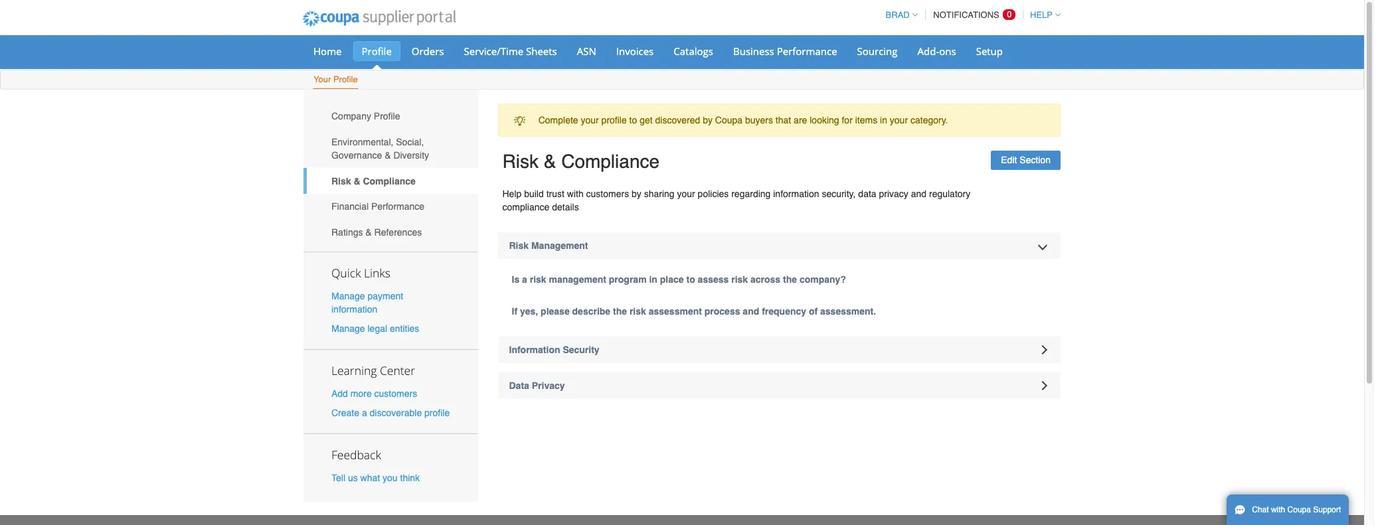 Task type: vqa. For each thing, say whether or not it's contained in the screenshot.
Search Coupa Commodities... field
no



Task type: describe. For each thing, give the bounding box(es) containing it.
discoverable
[[370, 408, 422, 419]]

buyers
[[745, 115, 773, 126]]

risk management
[[509, 241, 588, 251]]

by inside help build trust with customers by sharing your policies regarding information security, data privacy and regulatory compliance details
[[632, 189, 642, 199]]

information inside manage payment information
[[332, 304, 378, 315]]

service/time
[[464, 45, 524, 58]]

risk inside dropdown button
[[509, 241, 529, 251]]

company profile
[[332, 111, 400, 122]]

service/time sheets link
[[455, 41, 566, 61]]

what
[[360, 473, 380, 484]]

feedback
[[332, 447, 381, 463]]

add-ons
[[918, 45, 957, 58]]

setup link
[[968, 41, 1012, 61]]

if
[[512, 306, 518, 317]]

setup
[[976, 45, 1003, 58]]

sourcing
[[857, 45, 898, 58]]

policies
[[698, 189, 729, 199]]

sheets
[[526, 45, 557, 58]]

complete your profile to get discovered by coupa buyers that are looking for items in your category. alert
[[498, 104, 1061, 137]]

create a discoverable profile
[[332, 408, 450, 419]]

0 horizontal spatial risk
[[530, 274, 547, 285]]

orders link
[[403, 41, 453, 61]]

management
[[532, 241, 588, 251]]

catalogs
[[674, 45, 714, 58]]

& right ratings
[[366, 227, 372, 238]]

is a risk management program in place to assess risk across the company?
[[512, 274, 846, 285]]

are
[[794, 115, 808, 126]]

edit
[[1001, 155, 1018, 166]]

your inside help build trust with customers by sharing your policies regarding information security, data privacy and regulatory compliance details
[[677, 189, 695, 199]]

coupa inside chat with coupa support button
[[1288, 506, 1312, 515]]

trust
[[547, 189, 565, 199]]

environmental,
[[332, 137, 394, 147]]

is
[[512, 274, 520, 285]]

1 vertical spatial risk
[[332, 176, 351, 186]]

place
[[660, 274, 684, 285]]

coupa supplier portal image
[[294, 2, 465, 35]]

for
[[842, 115, 853, 126]]

in inside 'alert'
[[880, 115, 888, 126]]

catalogs link
[[665, 41, 722, 61]]

business performance link
[[725, 41, 846, 61]]

you
[[383, 473, 398, 484]]

security,
[[822, 189, 856, 199]]

0 horizontal spatial your
[[581, 115, 599, 126]]

manage legal entities
[[332, 324, 419, 334]]

if yes, please describe the risk assessment process and frequency of assessment.
[[512, 306, 876, 317]]

environmental, social, governance & diversity
[[332, 137, 429, 161]]

0 horizontal spatial customers
[[374, 389, 417, 399]]

1 horizontal spatial compliance
[[562, 151, 660, 172]]

home
[[314, 45, 342, 58]]

brad
[[886, 10, 910, 20]]

a for create
[[362, 408, 367, 419]]

financial performance link
[[304, 194, 478, 220]]

manage legal entities link
[[332, 324, 419, 334]]

chat with coupa support
[[1253, 506, 1342, 515]]

get
[[640, 115, 653, 126]]

business performance
[[733, 45, 838, 58]]

regulatory
[[930, 189, 971, 199]]

manage for manage legal entities
[[332, 324, 365, 334]]

notifications
[[934, 10, 1000, 20]]

tell
[[332, 473, 346, 484]]

category.
[[911, 115, 948, 126]]

edit section
[[1001, 155, 1051, 166]]

and inside help build trust with customers by sharing your policies regarding information security, data privacy and regulatory compliance details
[[911, 189, 927, 199]]

add more customers
[[332, 389, 417, 399]]

sharing
[[644, 189, 675, 199]]

edit section link
[[992, 151, 1061, 170]]

data
[[859, 189, 877, 199]]

of
[[809, 306, 818, 317]]

with inside help build trust with customers by sharing your policies regarding information security, data privacy and regulatory compliance details
[[567, 189, 584, 199]]

please
[[541, 306, 570, 317]]

regarding
[[732, 189, 771, 199]]

2 horizontal spatial risk
[[732, 274, 748, 285]]

your
[[314, 74, 331, 84]]

diversity
[[394, 150, 429, 161]]

2 horizontal spatial your
[[890, 115, 908, 126]]

governance
[[332, 150, 382, 161]]

0
[[1007, 9, 1012, 19]]

0 vertical spatial the
[[783, 274, 797, 285]]

privacy
[[879, 189, 909, 199]]

environmental, social, governance & diversity link
[[304, 129, 478, 168]]

by inside complete your profile to get discovered by coupa buyers that are looking for items in your category. 'alert'
[[703, 115, 713, 126]]

details
[[552, 202, 579, 213]]

center
[[380, 363, 415, 379]]

with inside chat with coupa support button
[[1272, 506, 1286, 515]]

links
[[364, 265, 391, 281]]

data privacy
[[509, 381, 565, 391]]

orders
[[412, 45, 444, 58]]

1 horizontal spatial to
[[687, 274, 695, 285]]

privacy
[[532, 381, 565, 391]]

more
[[351, 389, 372, 399]]

chat
[[1253, 506, 1269, 515]]

compliance
[[503, 202, 550, 213]]

0 horizontal spatial profile
[[425, 408, 450, 419]]

process
[[705, 306, 740, 317]]

help for help build trust with customers by sharing your policies regarding information security, data privacy and regulatory compliance details
[[503, 189, 522, 199]]

information inside help build trust with customers by sharing your policies regarding information security, data privacy and regulatory compliance details
[[774, 189, 820, 199]]

company
[[332, 111, 371, 122]]

sourcing link
[[849, 41, 907, 61]]

information security heading
[[498, 337, 1061, 363]]

help build trust with customers by sharing your policies regarding information security, data privacy and regulatory compliance details
[[503, 189, 971, 213]]



Task type: locate. For each thing, give the bounding box(es) containing it.
1 horizontal spatial risk & compliance
[[503, 151, 660, 172]]

support
[[1314, 506, 1342, 515]]

0 horizontal spatial coupa
[[715, 115, 743, 126]]

the
[[783, 274, 797, 285], [613, 306, 627, 317]]

risk right is
[[530, 274, 547, 285]]

looking
[[810, 115, 840, 126]]

1 vertical spatial by
[[632, 189, 642, 199]]

data privacy heading
[[498, 373, 1061, 399]]

& down governance
[[354, 176, 361, 186]]

coupa
[[715, 115, 743, 126], [1288, 506, 1312, 515]]

risk & compliance up trust
[[503, 151, 660, 172]]

build
[[524, 189, 544, 199]]

us
[[348, 473, 358, 484]]

manage for manage payment information
[[332, 291, 365, 301]]

profile right "discoverable"
[[425, 408, 450, 419]]

0 horizontal spatial risk & compliance
[[332, 176, 416, 186]]

profile down coupa supplier portal image
[[362, 45, 392, 58]]

risk left 'across' on the right bottom of page
[[732, 274, 748, 285]]

1 vertical spatial performance
[[371, 202, 425, 212]]

performance inside financial performance "link"
[[371, 202, 425, 212]]

compliance
[[562, 151, 660, 172], [363, 176, 416, 186]]

0 vertical spatial customers
[[586, 189, 629, 199]]

to left get
[[630, 115, 637, 126]]

your profile link
[[313, 72, 359, 89]]

payment
[[368, 291, 403, 301]]

performance up references
[[371, 202, 425, 212]]

manage left legal
[[332, 324, 365, 334]]

ratings & references link
[[304, 220, 478, 245]]

information
[[509, 345, 560, 355]]

yes,
[[520, 306, 538, 317]]

1 vertical spatial and
[[743, 306, 760, 317]]

legal
[[368, 324, 387, 334]]

customers up "discoverable"
[[374, 389, 417, 399]]

manage down quick
[[332, 291, 365, 301]]

1 manage from the top
[[332, 291, 365, 301]]

2 vertical spatial risk
[[509, 241, 529, 251]]

& up trust
[[544, 151, 556, 172]]

with
[[567, 189, 584, 199], [1272, 506, 1286, 515]]

performance
[[777, 45, 838, 58], [371, 202, 425, 212]]

performance inside 'business performance' link
[[777, 45, 838, 58]]

risk up is
[[509, 241, 529, 251]]

risk & compliance
[[503, 151, 660, 172], [332, 176, 416, 186]]

describe
[[572, 306, 611, 317]]

profile for company profile
[[374, 111, 400, 122]]

profile
[[602, 115, 627, 126], [425, 408, 450, 419]]

1 vertical spatial help
[[503, 189, 522, 199]]

0 horizontal spatial a
[[362, 408, 367, 419]]

assessment.
[[821, 306, 876, 317]]

profile right the your at the left
[[333, 74, 358, 84]]

1 horizontal spatial by
[[703, 115, 713, 126]]

the right describe
[[613, 306, 627, 317]]

help inside help build trust with customers by sharing your policies regarding information security, data privacy and regulatory compliance details
[[503, 189, 522, 199]]

0 vertical spatial a
[[522, 274, 527, 285]]

1 horizontal spatial information
[[774, 189, 820, 199]]

complete
[[539, 115, 578, 126]]

performance for financial performance
[[371, 202, 425, 212]]

profile up environmental, social, governance & diversity link at the top of the page
[[374, 111, 400, 122]]

coupa left support
[[1288, 506, 1312, 515]]

asn link
[[569, 41, 605, 61]]

0 horizontal spatial the
[[613, 306, 627, 317]]

notifications 0
[[934, 9, 1012, 20]]

0 horizontal spatial by
[[632, 189, 642, 199]]

0 horizontal spatial with
[[567, 189, 584, 199]]

to inside 'alert'
[[630, 115, 637, 126]]

coupa left buyers
[[715, 115, 743, 126]]

risk up financial
[[332, 176, 351, 186]]

0 vertical spatial profile
[[362, 45, 392, 58]]

data
[[509, 381, 529, 391]]

invoices link
[[608, 41, 663, 61]]

0 vertical spatial risk & compliance
[[503, 151, 660, 172]]

risk
[[503, 151, 539, 172], [332, 176, 351, 186], [509, 241, 529, 251]]

0 vertical spatial with
[[567, 189, 584, 199]]

the right 'across' on the right bottom of page
[[783, 274, 797, 285]]

in left place
[[649, 274, 658, 285]]

help right '0'
[[1031, 10, 1053, 20]]

profile
[[362, 45, 392, 58], [333, 74, 358, 84], [374, 111, 400, 122]]

information up manage legal entities "link"
[[332, 304, 378, 315]]

in right 'items' on the top right
[[880, 115, 888, 126]]

1 vertical spatial with
[[1272, 506, 1286, 515]]

quick
[[332, 265, 361, 281]]

0 horizontal spatial help
[[503, 189, 522, 199]]

0 vertical spatial help
[[1031, 10, 1053, 20]]

customers inside help build trust with customers by sharing your policies regarding information security, data privacy and regulatory compliance details
[[586, 189, 629, 199]]

a right create
[[362, 408, 367, 419]]

your
[[581, 115, 599, 126], [890, 115, 908, 126], [677, 189, 695, 199]]

company?
[[800, 274, 846, 285]]

learning center
[[332, 363, 415, 379]]

assessment
[[649, 306, 702, 317]]

risk management heading
[[498, 233, 1061, 259]]

1 vertical spatial coupa
[[1288, 506, 1312, 515]]

ons
[[940, 45, 957, 58]]

your right complete
[[581, 115, 599, 126]]

asn
[[577, 45, 597, 58]]

0 vertical spatial performance
[[777, 45, 838, 58]]

section
[[1020, 155, 1051, 166]]

0 vertical spatial risk
[[503, 151, 539, 172]]

1 vertical spatial information
[[332, 304, 378, 315]]

0 vertical spatial to
[[630, 115, 637, 126]]

manage inside manage payment information
[[332, 291, 365, 301]]

help for help
[[1031, 10, 1053, 20]]

risk up build
[[503, 151, 539, 172]]

profile left get
[[602, 115, 627, 126]]

financial performance
[[332, 202, 425, 212]]

think
[[400, 473, 420, 484]]

that
[[776, 115, 791, 126]]

0 horizontal spatial information
[[332, 304, 378, 315]]

1 vertical spatial risk & compliance
[[332, 176, 416, 186]]

information left security,
[[774, 189, 820, 199]]

ratings
[[332, 227, 363, 238]]

help up compliance
[[503, 189, 522, 199]]

& inside the environmental, social, governance & diversity
[[385, 150, 391, 161]]

0 vertical spatial coupa
[[715, 115, 743, 126]]

1 vertical spatial a
[[362, 408, 367, 419]]

risk down program
[[630, 306, 646, 317]]

0 horizontal spatial to
[[630, 115, 637, 126]]

profile for your profile
[[333, 74, 358, 84]]

performance for business performance
[[777, 45, 838, 58]]

entities
[[390, 324, 419, 334]]

coupa inside complete your profile to get discovered by coupa buyers that are looking for items in your category. 'alert'
[[715, 115, 743, 126]]

performance right business
[[777, 45, 838, 58]]

risk
[[530, 274, 547, 285], [732, 274, 748, 285], [630, 306, 646, 317]]

with right chat
[[1272, 506, 1286, 515]]

service/time sheets
[[464, 45, 557, 58]]

& left 'diversity' on the left top of page
[[385, 150, 391, 161]]

1 horizontal spatial risk
[[630, 306, 646, 317]]

create a discoverable profile link
[[332, 408, 450, 419]]

0 horizontal spatial and
[[743, 306, 760, 317]]

profile inside 'link'
[[374, 111, 400, 122]]

information security
[[509, 345, 600, 355]]

1 horizontal spatial your
[[677, 189, 695, 199]]

add
[[332, 389, 348, 399]]

1 horizontal spatial the
[[783, 274, 797, 285]]

risk & compliance up 'financial performance'
[[332, 176, 416, 186]]

risk management button
[[498, 233, 1061, 259]]

to right place
[[687, 274, 695, 285]]

1 vertical spatial in
[[649, 274, 658, 285]]

compliance down get
[[562, 151, 660, 172]]

2 manage from the top
[[332, 324, 365, 334]]

1 horizontal spatial coupa
[[1288, 506, 1312, 515]]

by right discovered
[[703, 115, 713, 126]]

discovered
[[655, 115, 700, 126]]

risk & compliance link
[[304, 168, 478, 194]]

security
[[563, 345, 600, 355]]

customers left sharing
[[586, 189, 629, 199]]

by left sharing
[[632, 189, 642, 199]]

social,
[[396, 137, 424, 147]]

2 vertical spatial profile
[[374, 111, 400, 122]]

0 horizontal spatial in
[[649, 274, 658, 285]]

and right process
[[743, 306, 760, 317]]

add more customers link
[[332, 389, 417, 399]]

1 horizontal spatial profile
[[602, 115, 627, 126]]

add-ons link
[[909, 41, 965, 61]]

ratings & references
[[332, 227, 422, 238]]

1 horizontal spatial customers
[[586, 189, 629, 199]]

1 vertical spatial to
[[687, 274, 695, 285]]

with up details
[[567, 189, 584, 199]]

compliance up financial performance "link"
[[363, 176, 416, 186]]

profile inside 'alert'
[[602, 115, 627, 126]]

1 horizontal spatial and
[[911, 189, 927, 199]]

financial
[[332, 202, 369, 212]]

manage payment information link
[[332, 291, 403, 315]]

a for is
[[522, 274, 527, 285]]

0 vertical spatial in
[[880, 115, 888, 126]]

1 horizontal spatial in
[[880, 115, 888, 126]]

your right sharing
[[677, 189, 695, 199]]

and right the privacy
[[911, 189, 927, 199]]

your profile
[[314, 74, 358, 84]]

your left "category."
[[890, 115, 908, 126]]

1 horizontal spatial a
[[522, 274, 527, 285]]

0 vertical spatial compliance
[[562, 151, 660, 172]]

tell us what you think button
[[332, 472, 420, 485]]

0 vertical spatial manage
[[332, 291, 365, 301]]

information security button
[[498, 337, 1061, 363]]

0 horizontal spatial compliance
[[363, 176, 416, 186]]

program
[[609, 274, 647, 285]]

0 horizontal spatial performance
[[371, 202, 425, 212]]

1 vertical spatial manage
[[332, 324, 365, 334]]

in
[[880, 115, 888, 126], [649, 274, 658, 285]]

chat with coupa support button
[[1227, 495, 1350, 526]]

complete your profile to get discovered by coupa buyers that are looking for items in your category.
[[539, 115, 948, 126]]

quick links
[[332, 265, 391, 281]]

across
[[751, 274, 781, 285]]

0 vertical spatial profile
[[602, 115, 627, 126]]

1 vertical spatial profile
[[333, 74, 358, 84]]

frequency
[[762, 306, 807, 317]]

1 horizontal spatial help
[[1031, 10, 1053, 20]]

data privacy button
[[498, 373, 1061, 399]]

navigation containing notifications 0
[[880, 2, 1061, 28]]

profile link
[[353, 41, 401, 61]]

assess
[[698, 274, 729, 285]]

1 horizontal spatial performance
[[777, 45, 838, 58]]

navigation
[[880, 2, 1061, 28]]

0 vertical spatial and
[[911, 189, 927, 199]]

home link
[[305, 41, 350, 61]]

0 vertical spatial information
[[774, 189, 820, 199]]

tell us what you think
[[332, 473, 420, 484]]

1 vertical spatial profile
[[425, 408, 450, 419]]

business
[[733, 45, 775, 58]]

a right is
[[522, 274, 527, 285]]

0 vertical spatial by
[[703, 115, 713, 126]]

1 vertical spatial customers
[[374, 389, 417, 399]]

1 horizontal spatial with
[[1272, 506, 1286, 515]]

1 vertical spatial the
[[613, 306, 627, 317]]

1 vertical spatial compliance
[[363, 176, 416, 186]]



